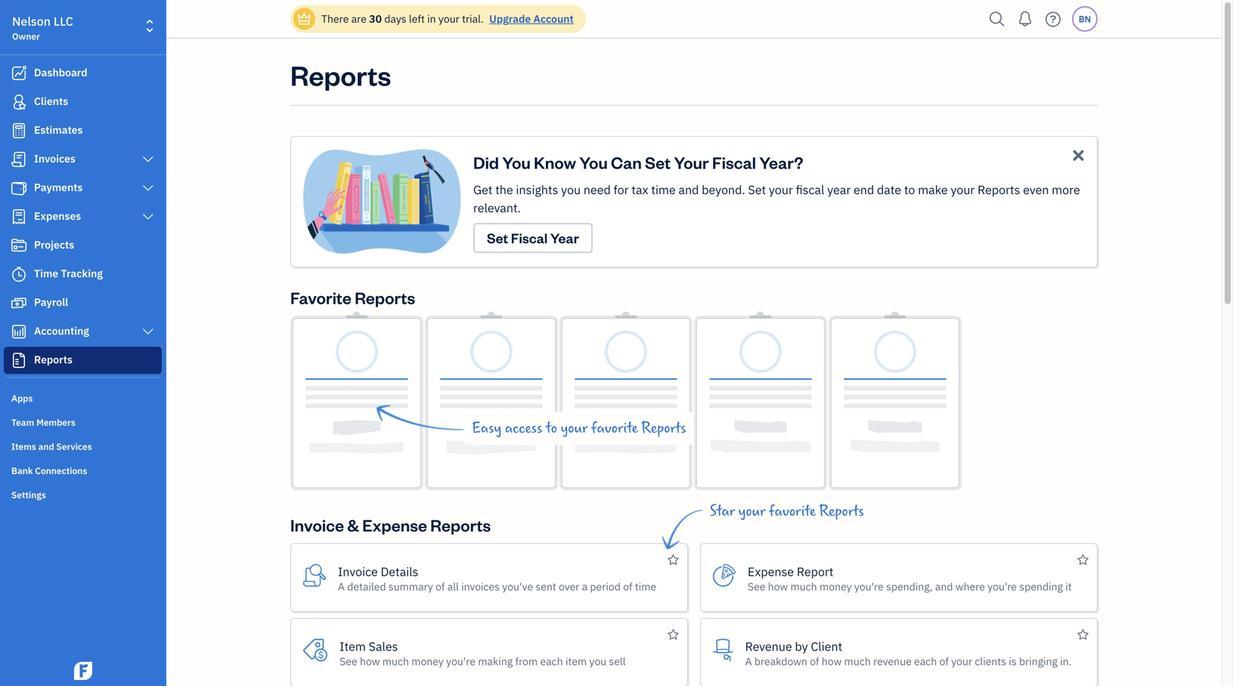 Task type: describe. For each thing, give the bounding box(es) containing it.
llc
[[54, 13, 73, 29]]

how for item
[[360, 655, 380, 669]]

money for report
[[820, 580, 852, 594]]

revenue
[[874, 655, 912, 669]]

making
[[478, 655, 513, 669]]

breakdown
[[755, 655, 808, 669]]

your down the "year?"
[[769, 182, 793, 198]]

the
[[496, 182, 513, 198]]

money for sales
[[412, 655, 444, 669]]

beyond.
[[702, 182, 746, 198]]

payment image
[[10, 181, 28, 196]]

and inside "items and services" link
[[38, 441, 54, 453]]

can
[[611, 152, 642, 173]]

how for expense
[[768, 580, 788, 594]]

star your favorite reports invoice & expense reports
[[290, 504, 864, 536]]

time
[[34, 267, 58, 281]]

apps link
[[4, 387, 162, 409]]

payments
[[34, 180, 83, 194]]

need
[[584, 182, 611, 198]]

know
[[534, 152, 576, 173]]

star
[[710, 504, 735, 520]]

client image
[[10, 95, 28, 110]]

easy access to your favorite reports
[[472, 421, 687, 437]]

detailed
[[347, 580, 386, 594]]

settings
[[11, 489, 46, 502]]

over
[[559, 580, 580, 594]]

1 horizontal spatial fiscal
[[713, 152, 757, 173]]

favorite reports
[[290, 287, 415, 309]]

items and services
[[11, 441, 92, 453]]

it
[[1066, 580, 1072, 594]]

bank connections
[[11, 465, 87, 477]]

to inside get the insights you need for tax time and beyond. set your fiscal year end date to make your reports even more relevant.
[[905, 182, 916, 198]]

expenses
[[34, 209, 81, 223]]

set fiscal year
[[487, 229, 579, 247]]

update favorite status for revenue by client image
[[1078, 626, 1089, 645]]

tax
[[632, 182, 649, 198]]

and for see
[[936, 580, 954, 594]]

each for item sales
[[541, 655, 563, 669]]

bank
[[11, 465, 33, 477]]

bringing
[[1020, 655, 1058, 669]]

time inside the invoice details a detailed summary of all invoices you've sent over a period of time
[[635, 580, 657, 594]]

reports link
[[4, 347, 162, 374]]

chevron large down image for payments
[[141, 182, 155, 194]]

revenue
[[746, 639, 793, 655]]

of left clients
[[940, 655, 949, 669]]

even
[[1024, 182, 1050, 198]]

projects link
[[4, 232, 162, 259]]

item
[[340, 639, 366, 655]]

did you know you can set your fiscal year?
[[474, 152, 804, 173]]

accounting
[[34, 324, 89, 338]]

each for revenue by client
[[915, 655, 937, 669]]

all
[[448, 580, 459, 594]]

year?
[[760, 152, 804, 173]]

date
[[878, 182, 902, 198]]

update favorite status for expense report image
[[1078, 551, 1089, 570]]

reports inside get the insights you need for tax time and beyond. set your fiscal year end date to make your reports even more relevant.
[[978, 182, 1021, 198]]

payroll
[[34, 295, 68, 309]]

close image
[[1070, 147, 1088, 164]]

of left the 'all'
[[436, 580, 445, 594]]

upgrade
[[490, 12, 531, 26]]

nelson llc owner
[[12, 13, 73, 42]]

invoices link
[[4, 146, 162, 173]]

invoice image
[[10, 152, 28, 167]]

estimates link
[[4, 117, 162, 144]]

details
[[381, 564, 419, 580]]

time tracking
[[34, 267, 103, 281]]

you inside item sales see how much money you're making from each item you sell
[[590, 655, 607, 669]]

more
[[1052, 182, 1081, 198]]

fiscal
[[796, 182, 825, 198]]

bn
[[1079, 13, 1092, 25]]

your right in
[[439, 12, 460, 26]]

revenue by client a breakdown of how much revenue each of your clients is bringing in.
[[746, 639, 1072, 669]]

are
[[352, 12, 367, 26]]

accounting link
[[4, 318, 162, 346]]

summary
[[389, 580, 433, 594]]

tracking
[[61, 267, 103, 281]]

estimates
[[34, 123, 83, 137]]

client
[[811, 639, 843, 655]]

payroll link
[[4, 290, 162, 317]]

go to help image
[[1042, 8, 1066, 31]]

your
[[674, 152, 709, 173]]

project image
[[10, 238, 28, 253]]

clients link
[[4, 89, 162, 116]]

expense inside the "star your favorite reports invoice & expense reports"
[[363, 515, 427, 536]]

spending
[[1020, 580, 1064, 594]]

from
[[516, 655, 538, 669]]

for
[[614, 182, 629, 198]]

team members link
[[4, 411, 162, 433]]

year
[[828, 182, 851, 198]]

owner
[[12, 30, 40, 42]]

you're for sales
[[446, 655, 476, 669]]

apps
[[11, 393, 33, 405]]

end
[[854, 182, 875, 198]]

estimate image
[[10, 123, 28, 138]]

search image
[[986, 8, 1010, 31]]

where
[[956, 580, 986, 594]]

left
[[409, 12, 425, 26]]

item
[[566, 655, 587, 669]]

a inside revenue by client a breakdown of how much revenue each of your clients is bringing in.
[[746, 655, 752, 669]]

sell
[[609, 655, 626, 669]]



Task type: locate. For each thing, give the bounding box(es) containing it.
did you know you can set your fiscal year? image
[[303, 149, 474, 255]]

you're right where
[[988, 580, 1018, 594]]

3 chevron large down image from the top
[[141, 211, 155, 223]]

you inside get the insights you need for tax time and beyond. set your fiscal year end date to make your reports even more relevant.
[[561, 182, 581, 198]]

and down your
[[679, 182, 699, 198]]

set inside get the insights you need for tax time and beyond. set your fiscal year end date to make your reports even more relevant.
[[749, 182, 767, 198]]

0 horizontal spatial much
[[383, 655, 409, 669]]

set inside set fiscal year button
[[487, 229, 509, 247]]

nelson
[[12, 13, 51, 29]]

sales
[[369, 639, 398, 655]]

much right item
[[383, 655, 409, 669]]

projects
[[34, 238, 74, 252]]

you've
[[503, 580, 533, 594]]

see for expense report
[[748, 580, 766, 594]]

0 horizontal spatial favorite
[[592, 421, 638, 437]]

set
[[645, 152, 671, 173], [749, 182, 767, 198], [487, 229, 509, 247]]

to right access at the bottom
[[546, 421, 557, 437]]

bank connections link
[[4, 459, 162, 482]]

favorite
[[592, 421, 638, 437], [769, 504, 816, 520]]

0 vertical spatial time
[[652, 182, 676, 198]]

item sales see how much money you're making from each item you sell
[[340, 639, 626, 669]]

and inside get the insights you need for tax time and beyond. set your fiscal year end date to make your reports even more relevant.
[[679, 182, 699, 198]]

0 horizontal spatial see
[[340, 655, 358, 669]]

upgrade account link
[[487, 12, 574, 26]]

1 vertical spatial time
[[635, 580, 657, 594]]

and for insights
[[679, 182, 699, 198]]

each inside revenue by client a breakdown of how much revenue each of your clients is bringing in.
[[915, 655, 937, 669]]

1 vertical spatial you
[[590, 655, 607, 669]]

get the insights you need for tax time and beyond. set your fiscal year end date to make your reports even more relevant.
[[474, 182, 1081, 216]]

0 vertical spatial and
[[679, 182, 699, 198]]

2 you from the left
[[580, 152, 608, 173]]

spending,
[[887, 580, 933, 594]]

money image
[[10, 296, 28, 311]]

of right "by"
[[810, 655, 820, 669]]

fiscal inside button
[[511, 229, 548, 247]]

you left sell
[[590, 655, 607, 669]]

sent
[[536, 580, 557, 594]]

expense right &
[[363, 515, 427, 536]]

1 horizontal spatial much
[[791, 580, 818, 594]]

payments link
[[4, 175, 162, 202]]

chart image
[[10, 325, 28, 340]]

chevron large down image
[[141, 326, 155, 338]]

money up client
[[820, 580, 852, 594]]

1 vertical spatial invoice
[[338, 564, 378, 580]]

set right beyond.
[[749, 182, 767, 198]]

chevron large down image
[[141, 154, 155, 166], [141, 182, 155, 194], [141, 211, 155, 223]]

1 horizontal spatial you're
[[855, 580, 884, 594]]

1 vertical spatial expense
[[748, 564, 794, 580]]

1 you from the left
[[503, 152, 531, 173]]

and left where
[[936, 580, 954, 594]]

by
[[795, 639, 808, 655]]

there are 30 days left in your trial. upgrade account
[[322, 12, 574, 26]]

2 each from the left
[[915, 655, 937, 669]]

chevron large down image for invoices
[[141, 154, 155, 166]]

chevron large down image for expenses
[[141, 211, 155, 223]]

1 vertical spatial to
[[546, 421, 557, 437]]

settings link
[[4, 483, 162, 506]]

main element
[[0, 0, 204, 687]]

you left need
[[561, 182, 581, 198]]

you're left making
[[446, 655, 476, 669]]

0 vertical spatial chevron large down image
[[141, 154, 155, 166]]

invoice inside the "star your favorite reports invoice & expense reports"
[[290, 515, 344, 536]]

0 vertical spatial see
[[748, 580, 766, 594]]

expense left "report" at the bottom
[[748, 564, 794, 580]]

and inside the expense report see how much money you're spending, and where you're spending it
[[936, 580, 954, 594]]

to
[[905, 182, 916, 198], [546, 421, 557, 437]]

0 horizontal spatial you're
[[446, 655, 476, 669]]

in.
[[1061, 655, 1072, 669]]

1 horizontal spatial expense
[[748, 564, 794, 580]]

0 horizontal spatial how
[[360, 655, 380, 669]]

report
[[797, 564, 834, 580]]

notifications image
[[1014, 4, 1038, 34]]

a
[[582, 580, 588, 594]]

a
[[338, 580, 345, 594], [746, 655, 752, 669]]

your right make
[[951, 182, 975, 198]]

how inside the expense report see how much money you're spending, and where you're spending it
[[768, 580, 788, 594]]

1 each from the left
[[541, 655, 563, 669]]

each inside item sales see how much money you're making from each item you sell
[[541, 655, 563, 669]]

1 horizontal spatial to
[[905, 182, 916, 198]]

how inside item sales see how much money you're making from each item you sell
[[360, 655, 380, 669]]

how
[[768, 580, 788, 594], [360, 655, 380, 669], [822, 655, 842, 669]]

much inside item sales see how much money you're making from each item you sell
[[383, 655, 409, 669]]

clients
[[975, 655, 1007, 669]]

each right revenue
[[915, 655, 937, 669]]

0 horizontal spatial to
[[546, 421, 557, 437]]

dashboard image
[[10, 66, 28, 81]]

0 horizontal spatial set
[[487, 229, 509, 247]]

a inside the invoice details a detailed summary of all invoices you've sent over a period of time
[[338, 580, 345, 594]]

0 vertical spatial fiscal
[[713, 152, 757, 173]]

favorite inside the "star your favorite reports invoice & expense reports"
[[769, 504, 816, 520]]

of right period
[[624, 580, 633, 594]]

access
[[505, 421, 543, 437]]

invoice details a detailed summary of all invoices you've sent over a period of time
[[338, 564, 657, 594]]

time
[[652, 182, 676, 198], [635, 580, 657, 594]]

money inside item sales see how much money you're making from each item you sell
[[412, 655, 444, 669]]

invoices
[[34, 152, 76, 166]]

timer image
[[10, 267, 28, 282]]

0 vertical spatial a
[[338, 580, 345, 594]]

much up "by"
[[791, 580, 818, 594]]

see left "report" at the bottom
[[748, 580, 766, 594]]

you're inside item sales see how much money you're making from each item you sell
[[446, 655, 476, 669]]

0 horizontal spatial a
[[338, 580, 345, 594]]

set right the can
[[645, 152, 671, 173]]

1 horizontal spatial you
[[590, 655, 607, 669]]

0 vertical spatial favorite
[[592, 421, 638, 437]]

bn button
[[1073, 6, 1098, 32]]

in
[[428, 12, 436, 26]]

fiscal left year
[[511, 229, 548, 247]]

2 vertical spatial set
[[487, 229, 509, 247]]

time tracking link
[[4, 261, 162, 288]]

chevron large down image up payments link
[[141, 154, 155, 166]]

1 horizontal spatial and
[[679, 182, 699, 198]]

0 vertical spatial you
[[561, 182, 581, 198]]

1 horizontal spatial see
[[748, 580, 766, 594]]

dashboard
[[34, 65, 87, 79]]

year
[[551, 229, 579, 247]]

a left breakdown
[[746, 655, 752, 669]]

team members
[[11, 417, 76, 429]]

money
[[820, 580, 852, 594], [412, 655, 444, 669]]

relevant.
[[474, 200, 521, 216]]

each left item
[[541, 655, 563, 669]]

1 horizontal spatial how
[[768, 580, 788, 594]]

is
[[1009, 655, 1017, 669]]

much inside revenue by client a breakdown of how much revenue each of your clients is bringing in.
[[845, 655, 871, 669]]

30
[[369, 12, 382, 26]]

time right tax
[[652, 182, 676, 198]]

your right the star
[[739, 504, 766, 520]]

0 vertical spatial to
[[905, 182, 916, 198]]

expense report see how much money you're spending, and where you're spending it
[[748, 564, 1072, 594]]

see left sales
[[340, 655, 358, 669]]

1 vertical spatial a
[[746, 655, 752, 669]]

your inside revenue by client a breakdown of how much revenue each of your clients is bringing in.
[[952, 655, 973, 669]]

how right "by"
[[822, 655, 842, 669]]

much right client
[[845, 655, 871, 669]]

2 horizontal spatial how
[[822, 655, 842, 669]]

1 chevron large down image from the top
[[141, 154, 155, 166]]

1 vertical spatial money
[[412, 655, 444, 669]]

1 vertical spatial and
[[38, 441, 54, 453]]

1 vertical spatial chevron large down image
[[141, 182, 155, 194]]

a left detailed
[[338, 580, 345, 594]]

1 vertical spatial see
[[340, 655, 358, 669]]

set fiscal year button
[[474, 223, 593, 253]]

2 chevron large down image from the top
[[141, 182, 155, 194]]

0 horizontal spatial you
[[561, 182, 581, 198]]

how inside revenue by client a breakdown of how much revenue each of your clients is bringing in.
[[822, 655, 842, 669]]

2 horizontal spatial and
[[936, 580, 954, 594]]

how down detailed
[[360, 655, 380, 669]]

0 horizontal spatial and
[[38, 441, 54, 453]]

you're for report
[[855, 580, 884, 594]]

members
[[36, 417, 76, 429]]

2 horizontal spatial set
[[749, 182, 767, 198]]

team
[[11, 417, 34, 429]]

much for report
[[791, 580, 818, 594]]

invoice left &
[[290, 515, 344, 536]]

how left "report" at the bottom
[[768, 580, 788, 594]]

much inside the expense report see how much money you're spending, and where you're spending it
[[791, 580, 818, 594]]

1 horizontal spatial favorite
[[769, 504, 816, 520]]

you
[[503, 152, 531, 173], [580, 152, 608, 173]]

make
[[919, 182, 948, 198]]

you
[[561, 182, 581, 198], [590, 655, 607, 669]]

there
[[322, 12, 349, 26]]

see inside the expense report see how much money you're spending, and where you're spending it
[[748, 580, 766, 594]]

set down relevant.
[[487, 229, 509, 247]]

you up need
[[580, 152, 608, 173]]

connections
[[35, 465, 87, 477]]

did
[[474, 152, 499, 173]]

invoice left details
[[338, 564, 378, 580]]

fiscal
[[713, 152, 757, 173], [511, 229, 548, 247]]

1 vertical spatial set
[[749, 182, 767, 198]]

time inside get the insights you need for tax time and beyond. set your fiscal year end date to make your reports even more relevant.
[[652, 182, 676, 198]]

favorite
[[290, 287, 352, 309]]

account
[[534, 12, 574, 26]]

1 horizontal spatial set
[[645, 152, 671, 173]]

expense inside the expense report see how much money you're spending, and where you're spending it
[[748, 564, 794, 580]]

money inside the expense report see how much money you're spending, and where you're spending it
[[820, 580, 852, 594]]

chevron large down image down payments link
[[141, 211, 155, 223]]

services
[[56, 441, 92, 453]]

0 horizontal spatial each
[[541, 655, 563, 669]]

2 horizontal spatial much
[[845, 655, 871, 669]]

1 horizontal spatial you
[[580, 152, 608, 173]]

1 vertical spatial fiscal
[[511, 229, 548, 247]]

each
[[541, 655, 563, 669], [915, 655, 937, 669]]

0 horizontal spatial fiscal
[[511, 229, 548, 247]]

1 vertical spatial favorite
[[769, 504, 816, 520]]

0 horizontal spatial you
[[503, 152, 531, 173]]

clients
[[34, 94, 68, 108]]

your
[[439, 12, 460, 26], [769, 182, 793, 198], [951, 182, 975, 198], [561, 421, 588, 437], [739, 504, 766, 520], [952, 655, 973, 669]]

0 horizontal spatial expense
[[363, 515, 427, 536]]

time right period
[[635, 580, 657, 594]]

you're left spending,
[[855, 580, 884, 594]]

chevron large down image down invoices link
[[141, 182, 155, 194]]

0 vertical spatial invoice
[[290, 515, 344, 536]]

and right items
[[38, 441, 54, 453]]

0 horizontal spatial money
[[412, 655, 444, 669]]

period
[[590, 580, 621, 594]]

0 vertical spatial expense
[[363, 515, 427, 536]]

items
[[11, 441, 36, 453]]

update favorite status for item sales image
[[668, 626, 679, 645]]

freshbooks image
[[71, 663, 95, 681]]

your right access at the bottom
[[561, 421, 588, 437]]

0 vertical spatial money
[[820, 580, 852, 594]]

1 horizontal spatial each
[[915, 655, 937, 669]]

1 horizontal spatial a
[[746, 655, 752, 669]]

2 vertical spatial chevron large down image
[[141, 211, 155, 223]]

2 horizontal spatial you're
[[988, 580, 1018, 594]]

1 horizontal spatial money
[[820, 580, 852, 594]]

insights
[[516, 182, 559, 198]]

report image
[[10, 353, 28, 368]]

chevron large down image inside invoices link
[[141, 154, 155, 166]]

to right date
[[905, 182, 916, 198]]

your left clients
[[952, 655, 973, 669]]

easy
[[472, 421, 502, 437]]

and
[[679, 182, 699, 198], [38, 441, 54, 453], [936, 580, 954, 594]]

fiscal up beyond.
[[713, 152, 757, 173]]

chevron large down image inside expenses link
[[141, 211, 155, 223]]

see inside item sales see how much money you're making from each item you sell
[[340, 655, 358, 669]]

get
[[474, 182, 493, 198]]

see for item sales
[[340, 655, 358, 669]]

your inside the "star your favorite reports invoice & expense reports"
[[739, 504, 766, 520]]

reports inside main element
[[34, 353, 73, 367]]

money right sales
[[412, 655, 444, 669]]

0 vertical spatial set
[[645, 152, 671, 173]]

2 vertical spatial and
[[936, 580, 954, 594]]

crown image
[[297, 11, 312, 27]]

you up the
[[503, 152, 531, 173]]

expense
[[363, 515, 427, 536], [748, 564, 794, 580]]

expense image
[[10, 210, 28, 225]]

invoice inside the invoice details a detailed summary of all invoices you've sent over a period of time
[[338, 564, 378, 580]]

update favorite status for invoice details image
[[668, 551, 679, 570]]

much for sales
[[383, 655, 409, 669]]



Task type: vqa. For each thing, say whether or not it's contained in the screenshot.
New Client link
no



